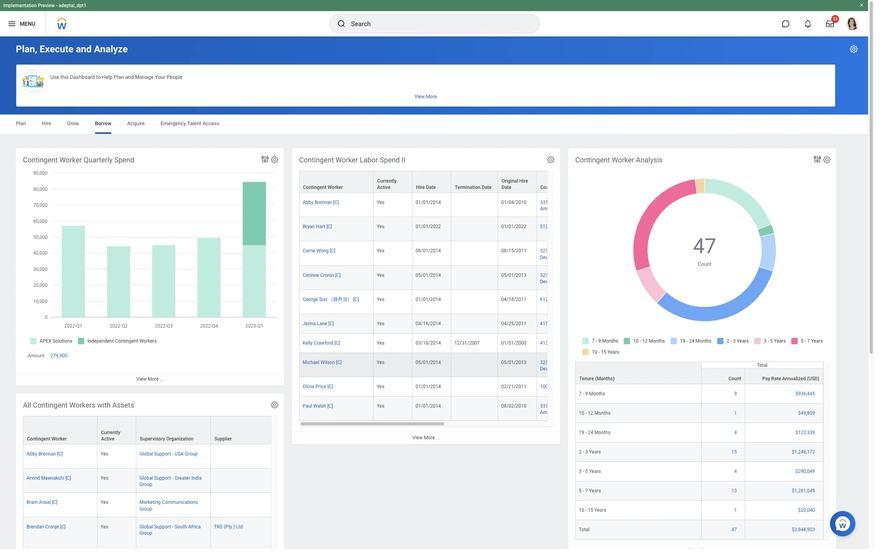 Task type: vqa. For each thing, say whether or not it's contained in the screenshot.
the an inside the have you worked with someone who has done an exceptional job, gone beyond the call of duty?  feedback can inspire, uplift, and motivate recipients to do better.  remind your team to use 'anytime' feedback to recognize others.
no



Task type: describe. For each thing, give the bounding box(es) containing it.
9 inside 7 - 9 months 'element'
[[585, 391, 588, 397]]

cost center button
[[537, 171, 611, 193]]

execute
[[40, 44, 73, 55]]

manage
[[135, 74, 154, 80]]

yes for jenna lane [c] 'link'
[[377, 321, 384, 326]]

row containing 19 - 24 months
[[575, 423, 823, 443]]

to
[[96, 74, 101, 80]]

5 - 7 years
[[579, 488, 601, 494]]

4 button for $123,339
[[734, 430, 738, 436]]

10000 office of ceo link
[[540, 382, 583, 390]]

india
[[191, 476, 202, 481]]

- down 51220 global finance mgmt
[[565, 248, 566, 254]]

row containing 3 - 5 years
[[575, 462, 823, 481]]

search image
[[337, 19, 346, 29]]

04/16/2014
[[416, 321, 441, 326]]

61210 internal systems
[[540, 297, 590, 302]]

all contingent workers with assets
[[23, 401, 134, 409]]

sun
[[319, 297, 327, 302]]

date for termination date
[[482, 185, 491, 190]]

more for contingent worker labor spend ii
[[424, 435, 435, 441]]

global inside "link"
[[139, 451, 153, 457]]

configure contingent worker labor spend ii image
[[546, 155, 555, 164]]

01/04/2010
[[501, 200, 527, 205]]

33
[[833, 17, 838, 21]]

10 - 15 years element
[[579, 506, 606, 513]]

development for carrie wong [c]
[[540, 255, 568, 260]]

cell for michael wilson [c]
[[451, 353, 498, 377]]

[c] for abby brennan [c] link corresponding to all
[[57, 451, 63, 457]]

[c] for bram ansel [c] link
[[52, 500, 58, 505]]

61210
[[540, 297, 553, 302]]

product for michael wilson [c]
[[567, 360, 584, 365]]

row containing corinne cronin [c]
[[299, 266, 720, 290]]

count inside popup button
[[729, 376, 741, 382]]

01/01/2014 for 01/04/2010
[[416, 200, 441, 205]]

contingent worker for contingent
[[27, 436, 67, 442]]

0 horizontal spatial 15
[[588, 508, 593, 513]]

walsh
[[313, 403, 326, 409]]

plan, execute and analyze
[[16, 44, 128, 55]]

32300 r&d - product development for carrie wong [c]
[[540, 248, 584, 260]]

contingent inside 'element'
[[575, 156, 610, 164]]

group inside "link"
[[185, 451, 198, 457]]

olivia price [c] link
[[303, 382, 333, 390]]

... for contingent worker labor spend ii
[[436, 435, 440, 441]]

32300 r&d - product development link for michael wilson [c]
[[540, 358, 584, 372]]

[c] for arvind meenakshi [c] link
[[65, 476, 71, 481]]

supervisory organization
[[140, 436, 193, 442]]

- inside 'element'
[[583, 391, 584, 397]]

close environment banner image
[[859, 3, 864, 8]]

47 for 47
[[732, 527, 737, 533]]

41500
[[540, 321, 553, 326]]

- inside "element"
[[583, 469, 584, 474]]

13 button
[[732, 488, 738, 494]]

row containing 7 - 9 months
[[575, 384, 823, 404]]

configure contingent worker quarterly spend image
[[270, 155, 279, 164]]

view for contingent worker labor spend ii
[[412, 435, 423, 441]]

ltd
[[236, 524, 243, 530]]

usa
[[175, 451, 184, 457]]

contingent worker for worker
[[303, 185, 343, 190]]

supplier
[[214, 436, 232, 442]]

group inside global support - greater india group
[[139, 482, 152, 488]]

michael wilson [c]
[[303, 360, 342, 365]]

05/01/2013 for corinne cronin [c]
[[501, 272, 527, 278]]

cell for olivia price [c]
[[451, 377, 498, 397]]

47 for 47 count
[[693, 234, 716, 258]]

02/21/2011
[[501, 384, 527, 390]]

41500 hr operations link
[[540, 319, 585, 326]]

0 vertical spatial and
[[76, 44, 92, 55]]

brennan for worker
[[315, 200, 332, 205]]

group inside global support - south africa group
[[139, 530, 152, 536]]

10000
[[540, 384, 553, 390]]

months for 19 - 24 months
[[594, 430, 611, 436]]

hire date
[[416, 185, 436, 190]]

$936,445 button
[[795, 391, 816, 397]]

all
[[23, 401, 31, 409]]

count inside 47 count
[[698, 261, 712, 267]]

development for corinne cronin [c]
[[540, 279, 568, 284]]

emergency
[[161, 120, 186, 126]]

support for global support - south africa group
[[154, 524, 171, 530]]

date for hire date
[[426, 185, 436, 190]]

product for corinne cronin [c]
[[567, 272, 584, 278]]

hire for hire
[[42, 120, 51, 126]]

olivia price [c]
[[303, 384, 333, 390]]

10 for 10 - 12 months
[[579, 411, 584, 416]]

cell for george sun （孫乔治） [c]
[[451, 290, 498, 314]]

group inside marketing communications group
[[139, 506, 152, 512]]

help
[[102, 74, 113, 80]]

support down 'cost center' popup button
[[569, 200, 586, 205]]

- right 19
[[585, 430, 587, 436]]

1 01/01/2022 from the left
[[416, 224, 441, 230]]

[c] for the michael wilson [c] link
[[336, 360, 342, 365]]

meenakshi
[[41, 476, 64, 481]]

- inside global support - south africa group
[[172, 524, 173, 530]]

global down 10000 office of ceo
[[555, 403, 568, 409]]

recruiting
[[555, 340, 576, 346]]

abby for contingent
[[303, 200, 313, 205]]

279,900 button
[[50, 353, 69, 359]]

1 horizontal spatial 47 button
[[732, 527, 738, 533]]

[c] for the carrie wong [c] link
[[330, 248, 335, 254]]

center
[[551, 185, 566, 190]]

paul walsh [c] link
[[303, 402, 333, 409]]

hire date button
[[412, 171, 451, 193]]

marketing communications group
[[139, 500, 198, 512]]

4 for $123,339
[[734, 430, 737, 436]]

kelly crawford [c] link
[[303, 339, 340, 346]]

arvind meenakshi [c] link
[[27, 474, 71, 481]]

kelly
[[303, 340, 313, 346]]

abby brennan [c] link for contingent
[[303, 198, 339, 205]]

justify image
[[7, 19, 17, 29]]

41300 recruiting link
[[540, 339, 576, 346]]

[c] for olivia price [c] link
[[327, 384, 333, 390]]

view more ... for contingent worker labor spend ii
[[412, 435, 440, 441]]

33100 global support - north america link for 01/04/2010
[[540, 198, 602, 212]]

$20,040
[[798, 508, 815, 513]]

cell for paul walsh [c]
[[451, 397, 498, 421]]

cronin
[[320, 272, 334, 278]]

global support - south africa group
[[139, 524, 201, 536]]

hire inside original hire date
[[519, 178, 528, 184]]

2 - 3 years element
[[579, 448, 601, 455]]

- right 2
[[583, 449, 584, 455]]

5 - 7 years element
[[579, 487, 601, 494]]

analyze
[[94, 44, 128, 55]]

active for spend
[[377, 185, 391, 190]]

0 vertical spatial 47 button
[[693, 233, 717, 260]]

7 inside 5 - 7 years 'element'
[[585, 488, 588, 494]]

7 inside 7 - 9 months 'element'
[[579, 391, 582, 397]]

worker for labor
[[336, 156, 358, 164]]

yes for abby brennan [c] link related to contingent
[[377, 200, 384, 205]]

support for global support - usa group
[[154, 451, 171, 457]]

wilson
[[321, 360, 335, 365]]

32300 r&d - product development for corinne cronin [c]
[[540, 272, 584, 284]]

total inside popup button
[[757, 363, 768, 368]]

4 for $290,049
[[734, 469, 737, 474]]

... for contingent worker quarterly spend
[[160, 377, 164, 382]]

47 count
[[693, 234, 716, 267]]

32300 r&d - product development for michael wilson [c]
[[540, 360, 584, 372]]

contingent worker quarterly spend
[[23, 156, 134, 164]]

contingent worker labor spend ii
[[299, 156, 405, 164]]

05/01/2014 for michael wilson [c]
[[416, 360, 441, 365]]

abby for all
[[27, 451, 37, 457]]

trs (pty.) ltd link
[[214, 522, 243, 530]]

yes for olivia price [c] link
[[377, 384, 384, 390]]

termination date column header
[[451, 171, 498, 193]]

r&d for carrie wong [c]
[[555, 248, 564, 254]]

row containing carrie wong [c]
[[299, 241, 720, 266]]

trs
[[214, 524, 223, 530]]

years for 10 - 15 years
[[594, 508, 606, 513]]

- inside menu banner
[[56, 3, 57, 8]]

rate
[[771, 376, 781, 382]]

global inside global support - south africa group
[[139, 524, 153, 530]]

32300 for michael wilson [c]
[[540, 360, 553, 365]]

(usd)
[[807, 376, 819, 382]]

supplier button
[[211, 416, 277, 444]]

yes for 'corinne cronin [c]' link
[[377, 272, 384, 278]]

contingent worker button for contingent
[[23, 416, 97, 444]]

- up 12
[[587, 403, 589, 409]]

use
[[50, 74, 59, 80]]

paul
[[303, 403, 312, 409]]

row containing brendan cronje [c]
[[23, 517, 550, 549]]

america for 08/02/2010
[[540, 410, 558, 415]]

yes for kelly crawford [c] link
[[377, 340, 384, 346]]

original hire date column header
[[498, 171, 537, 193]]

32300 r&d - product development link for corinne cronin [c]
[[540, 271, 584, 284]]

[c] for abby brennan [c] link related to contingent
[[333, 200, 339, 205]]

labor
[[360, 156, 378, 164]]

supervisory organization column header
[[136, 416, 211, 445]]

hart
[[316, 224, 325, 230]]

41300
[[540, 340, 553, 346]]

plan,
[[16, 44, 37, 55]]

george
[[303, 297, 318, 302]]

internal
[[555, 297, 571, 302]]

currently active for spend
[[377, 178, 397, 190]]

9 button
[[734, 391, 738, 397]]

termination
[[455, 185, 480, 190]]

organization
[[166, 436, 193, 442]]

original hire date button
[[498, 171, 537, 193]]

（孫乔治）
[[328, 297, 352, 302]]

row containing bram ansel [c]
[[23, 493, 550, 517]]

10 for 10 - 15 years
[[579, 508, 584, 513]]

[c] for brendan cronje [c] link on the left bottom of the page
[[60, 524, 66, 530]]

15 inside button
[[732, 449, 737, 455]]

product for carrie wong [c]
[[567, 248, 584, 254]]

global down center
[[555, 200, 568, 205]]

[c] for kelly crawford [c] link
[[334, 340, 340, 346]]

count button
[[702, 369, 745, 384]]

contingent worker column header for worker
[[299, 171, 374, 193]]

Search Workday  search field
[[351, 15, 523, 32]]

supervisory organization button
[[136, 416, 210, 444]]

yes for george sun （孫乔治） [c] 'link'
[[377, 297, 384, 302]]

tenure
[[579, 376, 594, 382]]

bram ansel [c]
[[27, 500, 58, 505]]

marketing communications group link
[[139, 498, 198, 512]]

12/31/2007
[[454, 340, 480, 346]]

5 inside 'element'
[[579, 488, 582, 494]]

spend for quarterly
[[114, 156, 134, 164]]

spend for labor
[[380, 156, 400, 164]]

worker down contingent worker labor spend ii
[[328, 185, 343, 190]]

01/01/2000
[[501, 340, 527, 346]]

contingent worker quarterly spend element
[[16, 148, 284, 386]]

2
[[579, 449, 582, 455]]

7 - 9 months
[[579, 391, 605, 397]]

0 horizontal spatial plan
[[16, 120, 26, 126]]

r&d for michael wilson [c]
[[555, 360, 564, 365]]

bryan hart [c] link
[[303, 222, 332, 230]]

view for contingent worker quarterly spend
[[136, 377, 147, 382]]

32300 r&d - product development link for carrie wong [c]
[[540, 247, 584, 260]]

office
[[555, 384, 567, 390]]

configure all contingent workers with assets image
[[270, 401, 279, 409]]

[c] for 'corinne cronin [c]' link
[[335, 272, 341, 278]]

row containing 10 - 12 months
[[575, 404, 823, 423]]

row containing count
[[575, 369, 823, 384]]



Task type: locate. For each thing, give the bounding box(es) containing it.
hire for hire date
[[416, 185, 425, 190]]

cell for bryan hart [c]
[[451, 217, 498, 241]]

1 32300 r&d - product development link from the top
[[540, 247, 584, 260]]

product up systems
[[567, 272, 584, 278]]

1 down 9 button
[[734, 411, 737, 416]]

0 vertical spatial brennan
[[315, 200, 332, 205]]

worker inside 'element'
[[612, 156, 634, 164]]

total down 10 - 15 years
[[579, 527, 590, 533]]

3 01/01/2014 from the top
[[416, 384, 441, 390]]

1 horizontal spatial 47
[[732, 527, 737, 533]]

[c] for bryan hart [c] link
[[326, 224, 332, 230]]

0 vertical spatial contingent worker column header
[[299, 171, 374, 193]]

2 1 from the top
[[734, 508, 737, 513]]

row
[[299, 171, 720, 193], [299, 193, 720, 217], [299, 217, 720, 241], [299, 241, 720, 266], [299, 266, 720, 290], [299, 290, 720, 314], [299, 314, 720, 334], [299, 334, 720, 353], [299, 353, 720, 377], [575, 362, 823, 384], [575, 369, 823, 384], [299, 377, 720, 397], [575, 384, 823, 404], [299, 397, 720, 421], [575, 404, 823, 423], [23, 416, 550, 445], [575, 423, 823, 443], [575, 443, 823, 462], [23, 445, 550, 469], [575, 462, 823, 481], [23, 469, 550, 493], [575, 481, 823, 501], [23, 493, 550, 517], [575, 501, 823, 520], [23, 517, 550, 549], [575, 520, 823, 540]]

product
[[567, 248, 584, 254], [567, 272, 584, 278], [567, 360, 584, 365]]

1 button down 13 button
[[734, 507, 738, 514]]

row containing kelly crawford [c]
[[299, 334, 720, 353]]

1 for $49,809
[[734, 411, 737, 416]]

4 button for $290,049
[[734, 468, 738, 475]]

04/25/2011
[[501, 321, 527, 326]]

abby brennan [c] link up arvind meenakshi [c] link
[[27, 450, 63, 457]]

hire inside popup button
[[416, 185, 425, 190]]

support inside global support - greater india group
[[154, 476, 171, 481]]

currently active column header for with
[[97, 416, 136, 445]]

2 32300 r&d - product development from the top
[[540, 272, 584, 284]]

1 vertical spatial currently active column header
[[97, 416, 136, 445]]

global right 51220
[[555, 224, 568, 230]]

access
[[203, 120, 219, 126]]

2 vertical spatial 32300 r&d - product development
[[540, 360, 584, 372]]

currently active column header for spend
[[374, 171, 412, 193]]

row containing jenna lane [c]
[[299, 314, 720, 334]]

worker for analysis
[[612, 156, 634, 164]]

1 button down 9 button
[[734, 410, 738, 417]]

row containing george sun （孫乔治） [c]
[[299, 290, 720, 314]]

profile logan mcneil image
[[846, 17, 859, 32]]

1
[[734, 411, 737, 416], [734, 508, 737, 513]]

currently active inside all contingent workers with assets element
[[101, 430, 120, 442]]

borrow
[[95, 120, 111, 126]]

1 horizontal spatial brennan
[[315, 200, 332, 205]]

0 vertical spatial 33100 global support - north america
[[540, 200, 602, 212]]

yes for 'paul walsh [c]' link
[[377, 403, 384, 409]]

arvind
[[27, 476, 40, 481]]

years inside 'element'
[[589, 488, 601, 494]]

7 down ceo
[[579, 391, 582, 397]]

47 main content
[[0, 36, 868, 549]]

9 down tenure
[[585, 391, 588, 397]]

- up mgmt on the right of page
[[587, 200, 589, 205]]

yes for bryan hart [c] link
[[377, 224, 384, 230]]

0 vertical spatial 4
[[734, 430, 737, 436]]

1 horizontal spatial contingent worker
[[303, 185, 343, 190]]

05/01/2014 down 03/16/2014
[[416, 360, 441, 365]]

row containing olivia price [c]
[[299, 377, 720, 397]]

2 date from the left
[[482, 185, 491, 190]]

row containing bryan hart [c]
[[299, 217, 720, 241]]

bryan hart [c]
[[303, 224, 332, 230]]

0 vertical spatial currently active column header
[[374, 171, 412, 193]]

ansel
[[39, 500, 51, 505]]

0 vertical spatial 1 button
[[734, 410, 738, 417]]

2 4 button from the top
[[734, 468, 738, 475]]

all contingent workers with assets element
[[16, 393, 550, 549]]

6 cell from the top
[[451, 314, 498, 334]]

0 horizontal spatial 9
[[585, 391, 588, 397]]

01/01/2014 for 04/18/2011
[[416, 297, 441, 302]]

operations
[[562, 321, 585, 326]]

currently for spend
[[377, 178, 397, 184]]

2 vertical spatial 32300
[[540, 360, 553, 365]]

$123,339 button
[[795, 430, 816, 436]]

currently active inside contingent worker labor spend ii element
[[377, 178, 397, 190]]

brennan for contingent
[[38, 451, 56, 457]]

5 inside "element"
[[585, 469, 588, 474]]

with
[[97, 401, 111, 409]]

worker left quarterly
[[59, 156, 82, 164]]

yes for arvind meenakshi [c] link
[[101, 476, 108, 481]]

contingent
[[23, 156, 58, 164], [299, 156, 334, 164], [575, 156, 610, 164], [303, 185, 326, 190], [33, 401, 68, 409], [27, 436, 50, 442]]

- left south
[[172, 524, 173, 530]]

brendan cronje [c] link
[[27, 522, 66, 530]]

abby brennan [c] for contingent
[[303, 200, 339, 205]]

years for 5 - 7 years
[[589, 488, 601, 494]]

01/01/2014 for 02/21/2011
[[416, 384, 441, 390]]

0 horizontal spatial 01/01/2022
[[416, 224, 441, 230]]

r&d for corinne cronin [c]
[[555, 272, 564, 278]]

1 development from the top
[[540, 255, 568, 260]]

brennan up arvind meenakshi [c] link
[[38, 451, 56, 457]]

32300 r&d - product development link up 10000 office of ceo link
[[540, 358, 584, 372]]

0 vertical spatial more
[[148, 377, 159, 382]]

brendan cronje [c]
[[27, 524, 66, 530]]

currently down labor
[[377, 178, 397, 184]]

41300 recruiting
[[540, 340, 576, 346]]

0 vertical spatial ...
[[160, 377, 164, 382]]

brennan inside all contingent workers with assets element
[[38, 451, 56, 457]]

32300 r&d - product development link up 61210 internal systems link
[[540, 271, 584, 284]]

- inside "link"
[[172, 451, 173, 457]]

original
[[502, 178, 518, 184]]

0 vertical spatial 10
[[579, 411, 584, 416]]

currently active for with
[[101, 430, 120, 442]]

hire inside tab list
[[42, 120, 51, 126]]

currently for with
[[101, 430, 120, 436]]

1 vertical spatial and
[[125, 74, 134, 80]]

currently active column header down assets
[[97, 416, 136, 445]]

0 vertical spatial months
[[589, 391, 605, 397]]

view more ... link for contingent worker quarterly spend
[[16, 373, 284, 386]]

use this dashboard to help plan and manage your people
[[50, 74, 182, 80]]

33100 for 01/04/2010
[[540, 200, 553, 205]]

2 4 from the top
[[734, 469, 737, 474]]

contingent worker
[[303, 185, 343, 190], [27, 436, 67, 442]]

0 vertical spatial 15
[[732, 449, 737, 455]]

1 vertical spatial 10
[[579, 508, 584, 513]]

2 33100 global support - north america from the top
[[540, 403, 602, 415]]

inbox large image
[[826, 20, 834, 28]]

global down supervisory
[[139, 451, 153, 457]]

0 horizontal spatial total
[[579, 527, 590, 533]]

workers
[[69, 401, 95, 409]]

2 vertical spatial 32300 r&d - product development link
[[540, 358, 584, 372]]

currently active column header
[[374, 171, 412, 193], [97, 416, 136, 445]]

7 cell from the top
[[451, 353, 498, 377]]

1 horizontal spatial active
[[377, 185, 391, 190]]

2 01/01/2022 from the left
[[501, 224, 527, 230]]

view more ... inside the contingent worker quarterly spend element
[[136, 377, 164, 382]]

pay rate annualized (usd) button
[[745, 369, 823, 384]]

1 4 from the top
[[734, 430, 737, 436]]

1 horizontal spatial ...
[[436, 435, 440, 441]]

51220
[[540, 224, 553, 230]]

9 inside 9 button
[[734, 391, 737, 397]]

4 cell from the top
[[451, 266, 498, 290]]

0 horizontal spatial hire
[[42, 120, 51, 126]]

cell for corinne cronin [c]
[[451, 266, 498, 290]]

4 down 15 button
[[734, 469, 737, 474]]

america inside row
[[540, 410, 558, 415]]

10000 office of ceo
[[540, 384, 583, 390]]

- up 61210 internal systems link
[[565, 272, 566, 278]]

america up 51220
[[540, 206, 558, 212]]

0 vertical spatial 47
[[693, 234, 716, 258]]

1 horizontal spatial 5
[[585, 469, 588, 474]]

1 32300 from the top
[[540, 248, 553, 254]]

2 vertical spatial development
[[540, 366, 568, 372]]

9 cell from the top
[[451, 397, 498, 421]]

32300 r&d - product development link
[[540, 247, 584, 260], [540, 271, 584, 284], [540, 358, 584, 372]]

279,900
[[50, 353, 67, 359]]

spend left ii
[[380, 156, 400, 164]]

view more ... link for contingent worker labor spend ii
[[292, 431, 560, 444]]

currently active column header down ii
[[374, 171, 412, 193]]

date left termination
[[426, 185, 436, 190]]

0 vertical spatial product
[[567, 248, 584, 254]]

1 9 from the left
[[585, 391, 588, 397]]

33100 global support - north america for 01/04/2010
[[540, 200, 602, 212]]

2 9 from the left
[[734, 391, 737, 397]]

total up pay
[[757, 363, 768, 368]]

months right the 24
[[594, 430, 611, 436]]

configure and view chart data image
[[813, 155, 822, 164]]

03/16/2014
[[416, 340, 441, 346]]

1 horizontal spatial view more ... link
[[292, 431, 560, 444]]

view inside the contingent worker quarterly spend element
[[136, 377, 147, 382]]

10 up 'total' element
[[579, 508, 584, 513]]

1 horizontal spatial abby brennan [c]
[[303, 200, 339, 205]]

months for 10 - 12 months
[[594, 411, 611, 416]]

3 product from the top
[[567, 360, 584, 365]]

development up 10000 office of ceo link
[[540, 366, 568, 372]]

yes for abby brennan [c] link corresponding to all
[[101, 451, 108, 457]]

2 01/01/2014 from the top
[[416, 297, 441, 302]]

(months)
[[595, 376, 615, 382]]

- left the 'usa' at the left
[[172, 451, 173, 457]]

communications
[[162, 500, 198, 505]]

active inside contingent worker labor spend ii element
[[377, 185, 391, 190]]

contingent worker labor spend ii element
[[292, 148, 720, 444]]

america down 10000
[[540, 410, 558, 415]]

1 vertical spatial currently active button
[[97, 416, 136, 444]]

north for 08/02/2010
[[590, 403, 602, 409]]

development for michael wilson [c]
[[540, 366, 568, 372]]

2 america from the top
[[540, 410, 558, 415]]

2 product from the top
[[567, 272, 584, 278]]

3 32300 r&d - product development link from the top
[[540, 358, 584, 372]]

abby up the bryan
[[303, 200, 313, 205]]

paul walsh [c]
[[303, 403, 333, 409]]

abby inside contingent worker labor spend ii element
[[303, 200, 313, 205]]

menu button
[[0, 11, 46, 36]]

months right 12
[[594, 411, 611, 416]]

4 button
[[734, 430, 738, 436], [734, 468, 738, 475]]

preview
[[38, 3, 55, 8]]

$123,339
[[795, 430, 815, 436]]

and inside button
[[125, 74, 134, 80]]

brennan up bryan hart [c] link
[[315, 200, 332, 205]]

george sun （孫乔治） [c]
[[303, 297, 359, 302]]

1 for $20,040
[[734, 508, 737, 513]]

0 vertical spatial 1
[[734, 411, 737, 416]]

0 vertical spatial view more ...
[[136, 377, 164, 382]]

1 r&d from the top
[[555, 248, 564, 254]]

33100 global support - north america link down of on the bottom of page
[[540, 402, 602, 415]]

years right 2
[[589, 449, 601, 455]]

brennan inside contingent worker labor spend ii element
[[315, 200, 332, 205]]

15 up 13
[[732, 449, 737, 455]]

global up marketing
[[139, 476, 153, 481]]

1 spend from the left
[[114, 156, 134, 164]]

contingent worker button down contingent worker labor spend ii
[[300, 171, 373, 193]]

0 horizontal spatial more
[[148, 377, 159, 382]]

configure and view chart data image
[[260, 155, 270, 164]]

1 vertical spatial hire
[[519, 178, 528, 184]]

1 horizontal spatial count
[[729, 376, 741, 382]]

tenure (months) button
[[576, 362, 701, 384]]

0 horizontal spatial count
[[698, 261, 712, 267]]

2 05/01/2013 from the top
[[501, 360, 527, 365]]

33100 for 08/02/2010
[[540, 403, 553, 409]]

termination date
[[455, 185, 491, 190]]

1 vertical spatial currently
[[101, 430, 120, 436]]

trs (pty.) ltd
[[214, 524, 243, 530]]

0 horizontal spatial 5
[[579, 488, 582, 494]]

view more ...
[[136, 377, 164, 382], [412, 435, 440, 441]]

3 down 2
[[579, 469, 582, 474]]

0 vertical spatial abby brennan [c] link
[[303, 198, 339, 205]]

support inside global support - usa group "link"
[[154, 451, 171, 457]]

0 vertical spatial abby
[[303, 200, 313, 205]]

product down the finance
[[567, 248, 584, 254]]

contingent worker button down all contingent workers with assets
[[23, 416, 97, 444]]

1 vertical spatial 33100
[[540, 403, 553, 409]]

5 cell from the top
[[451, 290, 498, 314]]

0 horizontal spatial contingent worker
[[27, 436, 67, 442]]

1 05/01/2013 from the top
[[501, 272, 527, 278]]

0 horizontal spatial active
[[101, 436, 114, 442]]

abby brennan [c] up bryan hart [c] link
[[303, 200, 339, 205]]

date inside original hire date
[[502, 185, 511, 190]]

1 horizontal spatial contingent worker column header
[[299, 171, 374, 193]]

01/01/2022 up 08/15/2011
[[501, 224, 527, 230]]

0 vertical spatial 32300
[[540, 248, 553, 254]]

contingent worker column header down contingent worker labor spend ii
[[299, 171, 374, 193]]

1 vertical spatial brennan
[[38, 451, 56, 457]]

2 10 from the top
[[579, 508, 584, 513]]

support up 10 - 12 months element
[[569, 403, 586, 409]]

1 horizontal spatial 3
[[585, 449, 588, 455]]

1 horizontal spatial 15
[[732, 449, 737, 455]]

worker for quarterly
[[59, 156, 82, 164]]

cell for abby brennan [c]
[[451, 193, 498, 217]]

08/02/2010
[[501, 403, 527, 409]]

0 vertical spatial total
[[757, 363, 768, 368]]

corinne cronin [c] link
[[303, 271, 341, 278]]

configure this page image
[[849, 44, 859, 54]]

1 vertical spatial 33100 global support - north america
[[540, 403, 602, 415]]

2 05/01/2014 from the top
[[416, 360, 441, 365]]

spend right quarterly
[[114, 156, 134, 164]]

19
[[579, 430, 584, 436]]

notifications large image
[[804, 20, 812, 28]]

0 vertical spatial hire
[[42, 120, 51, 126]]

america for 01/04/2010
[[540, 206, 558, 212]]

yes for the michael wilson [c] link
[[377, 360, 384, 365]]

1 32300 r&d - product development from the top
[[540, 248, 584, 260]]

greater
[[175, 476, 190, 481]]

1 vertical spatial months
[[594, 411, 611, 416]]

1 vertical spatial contingent worker
[[27, 436, 67, 442]]

2 33100 from the top
[[540, 403, 553, 409]]

more inside the contingent worker quarterly spend element
[[148, 377, 159, 382]]

1 horizontal spatial total
[[757, 363, 768, 368]]

2 cell from the top
[[451, 217, 498, 241]]

(pty.)
[[224, 524, 235, 530]]

$49,809
[[798, 411, 815, 416]]

- left 12
[[585, 411, 587, 416]]

10 left 12
[[579, 411, 584, 416]]

months inside 7 - 9 months 'element'
[[589, 391, 605, 397]]

configure contingent worker analysis image
[[823, 155, 831, 164]]

2 33100 global support - north america link from the top
[[540, 402, 602, 415]]

currently inside contingent worker labor spend ii element
[[377, 178, 397, 184]]

5 down 3 - 5 years at the right bottom
[[579, 488, 582, 494]]

0 vertical spatial 4 button
[[734, 430, 738, 436]]

contingent worker column header
[[299, 171, 374, 193], [23, 416, 97, 445]]

$1,248,172 button
[[792, 449, 816, 455]]

[c] for 'paul walsh [c]' link
[[327, 403, 333, 409]]

abby inside all contingent workers with assets element
[[27, 451, 37, 457]]

analysis
[[636, 156, 663, 164]]

0 horizontal spatial currently
[[101, 430, 120, 436]]

ceo
[[574, 384, 583, 390]]

4 button up 15 button
[[734, 430, 738, 436]]

- up 'total' element
[[585, 508, 587, 513]]

32300 down 51220
[[540, 248, 553, 254]]

years down 5 - 7 years
[[594, 508, 606, 513]]

tab list inside the 47 main content
[[8, 115, 860, 134]]

2 vertical spatial r&d
[[555, 360, 564, 365]]

development down 51220
[[540, 255, 568, 260]]

more inside contingent worker labor spend ii element
[[424, 435, 435, 441]]

active inside all contingent workers with assets element
[[101, 436, 114, 442]]

33100 global support - north america link up the 51220 global finance mgmt link
[[540, 198, 602, 212]]

row containing 2 - 3 years
[[575, 443, 823, 462]]

4 up 15 button
[[734, 430, 737, 436]]

0 horizontal spatial brennan
[[38, 451, 56, 457]]

33100 global support - north america link inside row
[[540, 402, 602, 415]]

1 horizontal spatial currently active button
[[374, 171, 412, 193]]

years up 5 - 7 years 'element'
[[589, 469, 601, 474]]

michael wilson [c] link
[[303, 358, 342, 365]]

0 vertical spatial contingent worker
[[303, 185, 343, 190]]

cell
[[451, 193, 498, 217], [451, 217, 498, 241], [451, 241, 498, 266], [451, 266, 498, 290], [451, 290, 498, 314], [451, 314, 498, 334], [451, 353, 498, 377], [451, 377, 498, 397], [451, 397, 498, 421]]

- up 5 - 7 years 'element'
[[583, 469, 584, 474]]

brendan
[[27, 524, 44, 530]]

5 up 5 - 7 years 'element'
[[585, 469, 588, 474]]

1 vertical spatial 4 button
[[734, 468, 738, 475]]

0 vertical spatial 05/01/2014
[[416, 272, 441, 278]]

47 inside button
[[732, 527, 737, 533]]

7 - 9 months element
[[579, 390, 605, 397]]

1 33100 global support - north america from the top
[[540, 200, 602, 212]]

01/01/2014 for 08/02/2010
[[416, 403, 441, 409]]

1 vertical spatial abby brennan [c]
[[27, 451, 63, 457]]

2 vertical spatial hire
[[416, 185, 425, 190]]

group
[[185, 451, 198, 457], [139, 482, 152, 488], [139, 506, 152, 512], [139, 530, 152, 536]]

implementation preview -   adeptai_dpt1
[[3, 3, 86, 8]]

total
[[757, 363, 768, 368], [579, 527, 590, 533]]

2 1 button from the top
[[734, 507, 738, 514]]

19 - 24 months
[[579, 430, 611, 436]]

2 32300 r&d - product development link from the top
[[540, 271, 584, 284]]

north for 01/04/2010
[[590, 200, 602, 205]]

1 horizontal spatial abby brennan [c] link
[[303, 198, 339, 205]]

1 10 from the top
[[579, 411, 584, 416]]

1 cell from the top
[[451, 193, 498, 217]]

1 horizontal spatial currently active column header
[[374, 171, 412, 193]]

3 32300 from the top
[[540, 360, 553, 365]]

3 development from the top
[[540, 366, 568, 372]]

2 horizontal spatial hire
[[519, 178, 528, 184]]

33100 inside row
[[540, 403, 553, 409]]

global down marketing
[[139, 524, 153, 530]]

contingent worker column header down all contingent workers with assets
[[23, 416, 97, 445]]

currently active down labor
[[377, 178, 397, 190]]

cost center
[[540, 185, 566, 190]]

1 05/01/2014 from the top
[[416, 272, 441, 278]]

19 - 24 months element
[[579, 428, 611, 436]]

05/01/2014 for corinne cronin [c]
[[416, 272, 441, 278]]

- down ceo
[[583, 391, 584, 397]]

32300 r&d - product development down 51220 global finance mgmt
[[540, 248, 584, 260]]

05/01/2014 down 06/01/2014
[[416, 272, 441, 278]]

bryan
[[303, 224, 315, 230]]

0 vertical spatial currently active
[[377, 178, 397, 190]]

51220 global finance mgmt
[[540, 224, 600, 230]]

1 33100 from the top
[[540, 200, 553, 205]]

0 vertical spatial america
[[540, 206, 558, 212]]

1 vertical spatial product
[[567, 272, 584, 278]]

- left "greater"
[[172, 476, 173, 481]]

menu banner
[[0, 0, 868, 36]]

cell for jenna lane [c]
[[451, 314, 498, 334]]

1 button for $49,809
[[734, 410, 738, 417]]

0 vertical spatial 33100 global support - north america link
[[540, 198, 602, 212]]

months for 7 - 9 months
[[589, 391, 605, 397]]

row containing 10 - 15 years
[[575, 501, 823, 520]]

currently inside all contingent workers with assets element
[[101, 430, 120, 436]]

1 1 button from the top
[[734, 410, 738, 417]]

abby brennan [c] up arvind meenakshi [c] link
[[27, 451, 63, 457]]

olivia
[[303, 384, 314, 390]]

date right termination
[[482, 185, 491, 190]]

mgmt
[[587, 224, 600, 230]]

pay
[[762, 376, 770, 382]]

north
[[590, 200, 602, 205], [590, 403, 602, 409]]

and left analyze
[[76, 44, 92, 55]]

3 r&d from the top
[[555, 360, 564, 365]]

3 date from the left
[[502, 185, 511, 190]]

8 cell from the top
[[451, 377, 498, 397]]

row containing paul walsh [c]
[[299, 397, 720, 421]]

1 vertical spatial 4
[[734, 469, 737, 474]]

01/01/2022
[[416, 224, 441, 230], [501, 224, 527, 230]]

hire date column header
[[412, 171, 451, 193]]

active down with
[[101, 436, 114, 442]]

4 01/01/2014 from the top
[[416, 403, 441, 409]]

2 development from the top
[[540, 279, 568, 284]]

1 vertical spatial contingent worker column header
[[23, 416, 97, 445]]

- inside 'element'
[[583, 488, 584, 494]]

months inside 10 - 12 months element
[[594, 411, 611, 416]]

[c]
[[333, 200, 339, 205], [326, 224, 332, 230], [330, 248, 335, 254], [335, 272, 341, 278], [353, 297, 359, 302], [328, 321, 334, 326], [334, 340, 340, 346], [336, 360, 342, 365], [327, 384, 333, 390], [327, 403, 333, 409], [57, 451, 63, 457], [65, 476, 71, 481], [52, 500, 58, 505], [60, 524, 66, 530]]

1 horizontal spatial currently
[[377, 178, 397, 184]]

currently
[[377, 178, 397, 184], [101, 430, 120, 436]]

global inside global support - greater india group
[[139, 476, 153, 481]]

3 inside "element"
[[579, 469, 582, 474]]

product up tenure
[[567, 360, 584, 365]]

0 vertical spatial abby brennan [c]
[[303, 200, 339, 205]]

yes for the carrie wong [c] link
[[377, 248, 384, 254]]

years inside "element"
[[589, 469, 601, 474]]

1 vertical spatial r&d
[[555, 272, 564, 278]]

worker down all contingent workers with assets
[[51, 436, 67, 442]]

4 button down 15 button
[[734, 468, 738, 475]]

1 vertical spatial north
[[590, 403, 602, 409]]

- right preview at the top left
[[56, 3, 57, 8]]

0 horizontal spatial view
[[136, 377, 147, 382]]

2 r&d from the top
[[555, 272, 564, 278]]

32300
[[540, 248, 553, 254], [540, 272, 553, 278], [540, 360, 553, 365]]

r&d up 61210 internal systems link
[[555, 272, 564, 278]]

use this dashboard to help plan and manage your people button
[[16, 65, 835, 107]]

1 vertical spatial total
[[579, 527, 590, 533]]

carrie wong [c]
[[303, 248, 335, 254]]

33100 global support - north america inside row
[[540, 403, 602, 415]]

1 america from the top
[[540, 206, 558, 212]]

3 right 2
[[585, 449, 588, 455]]

- down recruiting
[[565, 360, 566, 365]]

1 date from the left
[[426, 185, 436, 190]]

... inside contingent worker labor spend ii element
[[436, 435, 440, 441]]

support for global support - greater india group
[[154, 476, 171, 481]]

0 vertical spatial 33100
[[540, 200, 553, 205]]

cronje
[[45, 524, 59, 530]]

33100 global support - north america link for 08/02/2010
[[540, 402, 602, 415]]

61210 internal systems link
[[540, 295, 590, 302]]

1 vertical spatial abby brennan [c] link
[[27, 450, 63, 457]]

- inside global support - greater india group
[[172, 476, 173, 481]]

1 vertical spatial 32300
[[540, 272, 553, 278]]

months down tenure (months)
[[589, 391, 605, 397]]

1 vertical spatial 3
[[579, 469, 582, 474]]

33100
[[540, 200, 553, 205], [540, 403, 553, 409]]

currently active button for with
[[97, 416, 136, 444]]

view inside contingent worker labor spend ii element
[[412, 435, 423, 441]]

1 1 from the top
[[734, 411, 737, 416]]

1 vertical spatial abby
[[27, 451, 37, 457]]

active down labor
[[377, 185, 391, 190]]

bram
[[27, 500, 38, 505]]

global
[[555, 200, 568, 205], [555, 224, 568, 230], [555, 403, 568, 409], [139, 451, 153, 457], [139, 476, 153, 481], [139, 524, 153, 530]]

... inside the contingent worker quarterly spend element
[[160, 377, 164, 382]]

r&d down 51220 global finance mgmt
[[555, 248, 564, 254]]

4
[[734, 430, 737, 436], [734, 469, 737, 474]]

0 vertical spatial currently
[[377, 178, 397, 184]]

development up 61210
[[540, 279, 568, 284]]

1 vertical spatial america
[[540, 410, 558, 415]]

3 cell from the top
[[451, 241, 498, 266]]

years for 3 - 5 years
[[589, 469, 601, 474]]

47 button
[[693, 233, 717, 260], [732, 527, 738, 533]]

currently down with
[[101, 430, 120, 436]]

support left "greater"
[[154, 476, 171, 481]]

view more ... for contingent worker quarterly spend
[[136, 377, 164, 382]]

2 north from the top
[[590, 403, 602, 409]]

support inside global support - south africa group
[[154, 524, 171, 530]]

1 vertical spatial 5
[[579, 488, 582, 494]]

currently active button down ii
[[374, 171, 412, 193]]

0 vertical spatial north
[[590, 200, 602, 205]]

months inside 19 - 24 months element
[[594, 430, 611, 436]]

0 vertical spatial 32300 r&d - product development
[[540, 248, 584, 260]]

north inside row
[[590, 403, 602, 409]]

7 up "10 - 15 years" element
[[585, 488, 588, 494]]

0 vertical spatial 32300 r&d - product development link
[[540, 247, 584, 260]]

jenna lane [c]
[[303, 321, 334, 326]]

2 32300 from the top
[[540, 272, 553, 278]]

24
[[588, 430, 593, 436]]

abby brennan [c] for all
[[27, 451, 63, 457]]

date
[[426, 185, 436, 190], [482, 185, 491, 190], [502, 185, 511, 190]]

32300 r&d - product development up 61210 internal systems link
[[540, 272, 584, 284]]

0 horizontal spatial currently active
[[101, 430, 120, 442]]

carrie
[[303, 248, 315, 254]]

3 32300 r&d - product development from the top
[[540, 360, 584, 372]]

1 button for $20,040
[[734, 507, 738, 514]]

33100 global support - north america down of on the bottom of page
[[540, 403, 602, 415]]

abby brennan [c] link for all
[[27, 450, 63, 457]]

33100 global support - north america for 08/02/2010
[[540, 403, 602, 415]]

tab list
[[8, 115, 860, 134]]

row containing arvind meenakshi [c]
[[23, 469, 550, 493]]

1 4 button from the top
[[734, 430, 738, 436]]

1 vertical spatial 05/01/2014
[[416, 360, 441, 365]]

1 33100 global support - north america link from the top
[[540, 198, 602, 212]]

10 - 12 months element
[[579, 409, 611, 416]]

tab list containing plan
[[8, 115, 860, 134]]

abby brennan [c] inside contingent worker labor spend ii element
[[303, 200, 339, 205]]

total element
[[579, 525, 590, 533]]

01/01/2022 up 06/01/2014
[[416, 224, 441, 230]]

brennan
[[315, 200, 332, 205], [38, 451, 56, 457]]

contingent worker up arvind meenakshi [c] link
[[27, 436, 67, 442]]

33 button
[[821, 15, 839, 32]]

ii
[[402, 156, 405, 164]]

row containing michael wilson [c]
[[299, 353, 720, 377]]

1 north from the top
[[590, 200, 602, 205]]

33100 global support - north america up the 51220 global finance mgmt link
[[540, 200, 602, 212]]

view more ... inside contingent worker labor spend ii element
[[412, 435, 440, 441]]

12
[[588, 411, 593, 416]]

row containing 5 - 7 years
[[575, 481, 823, 501]]

contingent worker analysis element
[[568, 148, 836, 549]]

1 01/01/2014 from the top
[[416, 200, 441, 205]]

1 product from the top
[[567, 248, 584, 254]]

3 - 5 years element
[[579, 467, 601, 474]]

plan inside button
[[114, 74, 124, 80]]

worker left labor
[[336, 156, 358, 164]]

1 vertical spatial more
[[424, 435, 435, 441]]

33100 down 10000
[[540, 403, 553, 409]]

1 vertical spatial 05/01/2013
[[501, 360, 527, 365]]

abby brennan [c] inside all contingent workers with assets element
[[27, 451, 63, 457]]

currently active button for spend
[[374, 171, 412, 193]]

2 spend from the left
[[380, 156, 400, 164]]

quarterly
[[84, 156, 113, 164]]

32300 for carrie wong [c]
[[540, 248, 553, 254]]

32300 up 61210
[[540, 272, 553, 278]]

and left manage
[[125, 74, 134, 80]]



